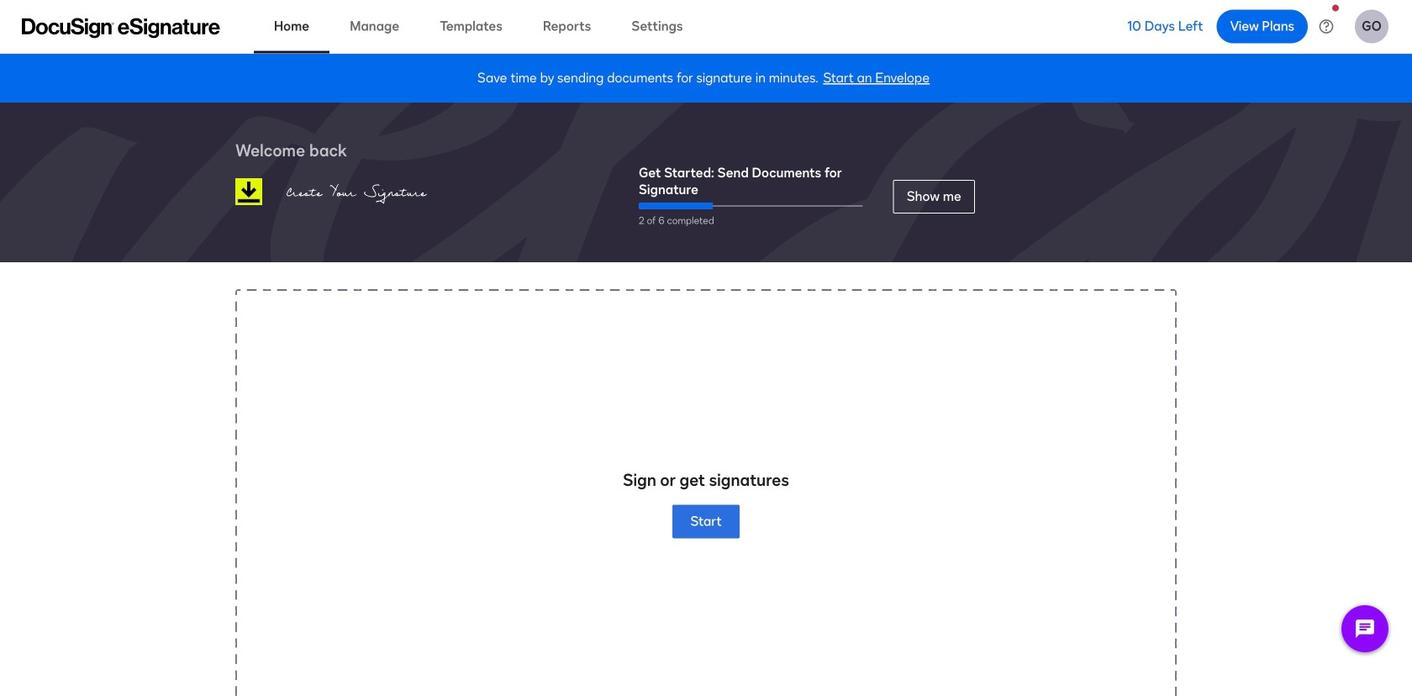 Task type: vqa. For each thing, say whether or not it's contained in the screenshot.
DocuSignLogo
yes



Task type: locate. For each thing, give the bounding box(es) containing it.
docusignlogo image
[[235, 178, 262, 205]]



Task type: describe. For each thing, give the bounding box(es) containing it.
docusign esignature image
[[22, 18, 220, 38]]



